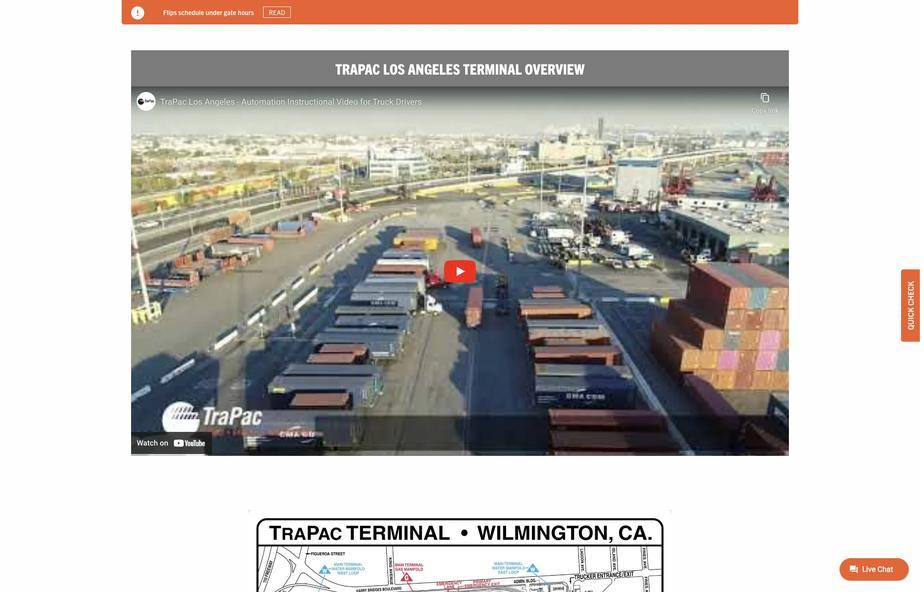 Task type: describe. For each thing, give the bounding box(es) containing it.
schedule
[[178, 8, 204, 16]]

gate
[[224, 8, 236, 16]]

quick
[[906, 308, 916, 330]]

quick check
[[906, 281, 916, 330]]

under
[[206, 8, 222, 16]]

overview
[[525, 59, 585, 77]]

quick check link
[[901, 270, 920, 342]]

flips schedule under gate hours
[[163, 8, 254, 16]]

los
[[383, 59, 405, 77]]

angeles
[[408, 59, 460, 77]]

terminal
[[463, 59, 522, 77]]



Task type: vqa. For each thing, say whether or not it's contained in the screenshot.
the right the Gate
no



Task type: locate. For each thing, give the bounding box(es) containing it.
check
[[906, 281, 916, 306]]

solid image
[[131, 7, 144, 20]]

read
[[269, 8, 285, 16]]

trapac los angeles terminal overview main content
[[122, 0, 799, 483]]

flips
[[163, 8, 177, 16]]

trapac los angeles terminal overview
[[335, 59, 585, 77]]

trapac
[[335, 59, 380, 77]]

hours
[[238, 8, 254, 16]]

read link
[[263, 6, 291, 18]]



